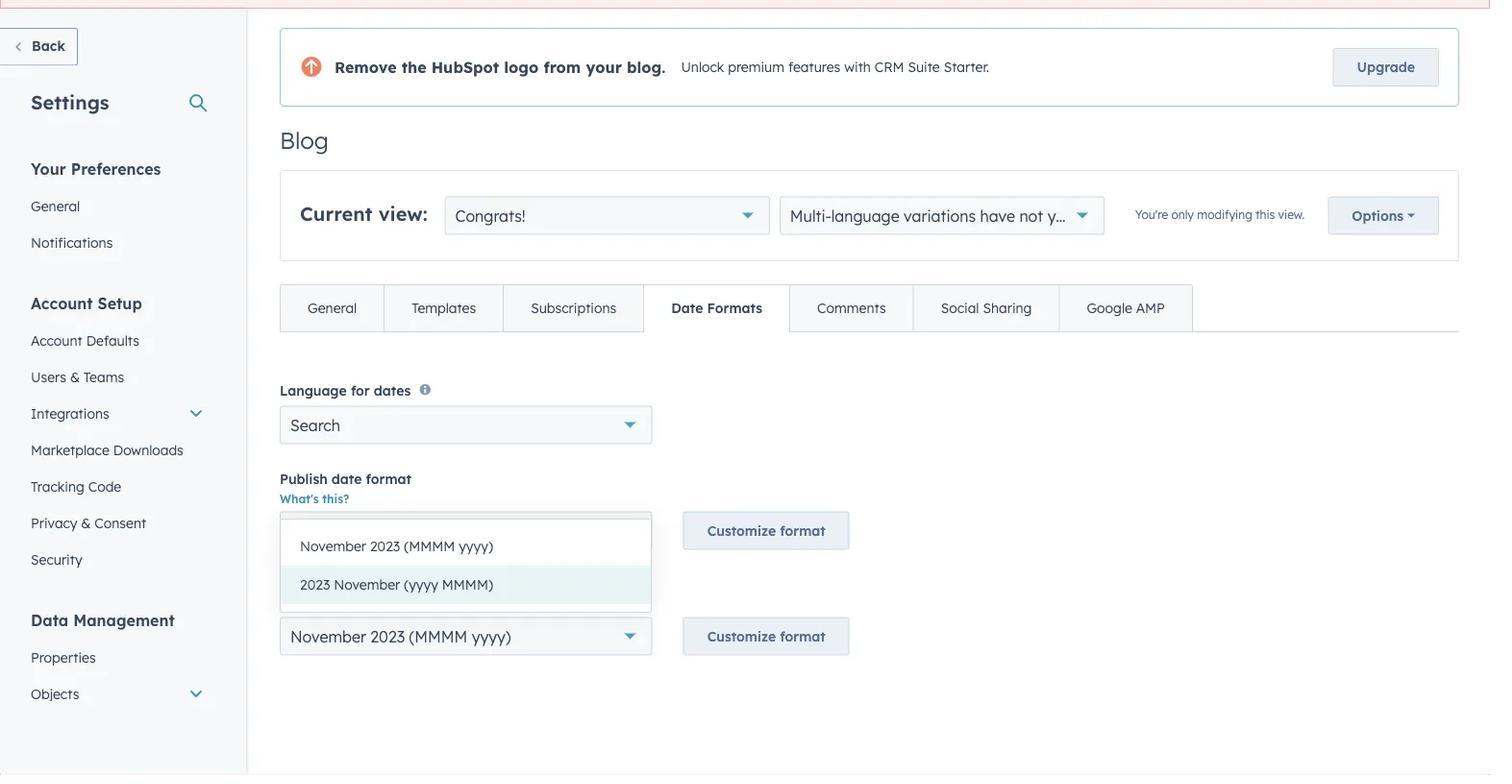 Task type: vqa. For each thing, say whether or not it's contained in the screenshot.
will for defaults
no



Task type: locate. For each thing, give the bounding box(es) containing it.
have
[[980, 207, 1015, 226]]

upgrade
[[1357, 59, 1415, 76]]

1 vertical spatial what's
[[280, 598, 319, 613]]

2023 inside nov 2, 2023 12:42:31 pm popup button
[[341, 522, 375, 541]]

customize for nov 2, 2023 12:42:31 pm
[[707, 523, 776, 540]]

navigation
[[280, 285, 1193, 333]]

account for account defaults
[[31, 333, 82, 349]]

2 customize format from the top
[[707, 629, 826, 645]]

yyyy) up mmmm) at the bottom left of page
[[459, 539, 493, 556]]

0 horizontal spatial general
[[31, 198, 80, 215]]

1 vertical spatial what's this? button
[[280, 597, 349, 614]]

this? down by
[[322, 598, 349, 613]]

general
[[31, 198, 80, 215], [308, 300, 357, 317]]

formats
[[707, 300, 762, 317]]

1 customize format from the top
[[707, 523, 826, 540]]

1 vertical spatial yyyy)
[[472, 628, 511, 647]]

search
[[290, 416, 340, 435]]

language
[[831, 207, 900, 226]]

what's this? button down by
[[280, 597, 349, 614]]

security
[[31, 552, 82, 569]]

2 vertical spatial november
[[290, 628, 366, 647]]

1 horizontal spatial &
[[81, 515, 91, 532]]

2 customize from the top
[[707, 629, 776, 645]]

format inside posts by month format what's this?
[[386, 577, 432, 594]]

12:42:31
[[379, 522, 435, 541]]

& right privacy
[[81, 515, 91, 532]]

setup
[[98, 294, 142, 313]]

november 2023 (mmmm yyyy) down "2023 november (yyyy mmmm)"
[[290, 628, 511, 647]]

been
[[1075, 207, 1110, 226]]

1 vertical spatial general
[[308, 300, 357, 317]]

publish
[[280, 471, 328, 488]]

integrations button
[[19, 396, 215, 433]]

0 vertical spatial november 2023 (mmmm yyyy)
[[300, 539, 493, 556]]

& for users
[[70, 369, 80, 386]]

your preferences
[[31, 160, 161, 179]]

1 vertical spatial customize
[[707, 629, 776, 645]]

november 2023 (mmmm yyyy) up "2023 november (yyyy mmmm)"
[[300, 539, 493, 556]]

1 horizontal spatial general
[[308, 300, 357, 317]]

current
[[300, 202, 373, 226]]

hubspot
[[431, 58, 499, 77]]

upgrade link
[[1333, 49, 1439, 87]]

blog
[[280, 126, 329, 155]]

2 account from the top
[[31, 333, 82, 349]]

1 this? from the top
[[322, 493, 349, 507]]

what's this? button for november
[[280, 597, 349, 614]]

customize format for nov 2, 2023 12:42:31 pm
[[707, 523, 826, 540]]

november down posts by month format what's this?
[[290, 628, 366, 647]]

& right users
[[70, 369, 80, 386]]

security link
[[19, 542, 215, 579]]

1 what's this? button from the top
[[280, 491, 349, 508]]

what's down posts
[[280, 598, 319, 613]]

2023 right 2,
[[341, 522, 375, 541]]

customize format for november 2023 (mmmm yyyy)
[[707, 629, 826, 645]]

november inside november 2023 (mmmm yyyy) dropdown button
[[290, 628, 366, 647]]

november 2023 (mmmm yyyy) inside button
[[300, 539, 493, 556]]

comments button
[[789, 286, 913, 332]]

general inside button
[[308, 300, 357, 317]]

list box containing november 2023 (mmmm yyyy)
[[281, 521, 651, 613]]

language
[[280, 382, 347, 399]]

this? inside posts by month format what's this?
[[322, 598, 349, 613]]

1 customize format button from the top
[[683, 512, 850, 551]]

account up users
[[31, 333, 82, 349]]

(mmmm down (yyyy
[[409, 628, 467, 647]]

account up account defaults
[[31, 294, 93, 313]]

2023 down "2023 november (yyyy mmmm)"
[[370, 628, 405, 647]]

sharing
[[983, 300, 1032, 317]]

november 2023 (mmmm yyyy) button
[[280, 618, 652, 656]]

this?
[[322, 493, 349, 507], [322, 598, 349, 613]]

0 vertical spatial general
[[31, 198, 80, 215]]

2023 inside november 2023 (mmmm yyyy) dropdown button
[[370, 628, 405, 647]]

0 vertical spatial (mmmm
[[404, 539, 455, 556]]

0 vertical spatial customize
[[707, 523, 776, 540]]

0 vertical spatial customize format
[[707, 523, 826, 540]]

1 vertical spatial this?
[[322, 598, 349, 613]]

0 vertical spatial yyyy)
[[459, 539, 493, 556]]

2 customize format button from the top
[[683, 618, 850, 656]]

(mmmm
[[404, 539, 455, 556], [409, 628, 467, 647]]

privacy & consent
[[31, 515, 146, 532]]

unlock premium features with crm suite starter.
[[681, 59, 990, 76]]

1 vertical spatial (mmmm
[[409, 628, 467, 647]]

features
[[788, 59, 841, 76]]

language for dates
[[280, 382, 411, 399]]

& for privacy
[[81, 515, 91, 532]]

congrats!
[[455, 207, 526, 226]]

what's
[[280, 493, 319, 507], [280, 598, 319, 613]]

yyyy) down mmmm) at the bottom left of page
[[472, 628, 511, 647]]

(mmmm inside november 2023 (mmmm yyyy) dropdown button
[[409, 628, 467, 647]]

account setup
[[31, 294, 142, 313]]

for
[[351, 382, 370, 399]]

0 vertical spatial &
[[70, 369, 80, 386]]

2023 inside 2023 november (yyyy mmmm) button
[[300, 577, 330, 594]]

your
[[31, 160, 66, 179]]

suite
[[908, 59, 940, 76]]

premium
[[728, 59, 785, 76]]

0 vertical spatial account
[[31, 294, 93, 313]]

general for general link
[[31, 198, 80, 215]]

list box
[[281, 521, 651, 613]]

1 vertical spatial november
[[334, 577, 400, 594]]

0 vertical spatial november
[[300, 539, 366, 556]]

1 customize from the top
[[707, 523, 776, 540]]

2 this? from the top
[[322, 598, 349, 613]]

users & teams
[[31, 369, 124, 386]]

0 vertical spatial this?
[[322, 493, 349, 507]]

users
[[31, 369, 66, 386]]

format
[[366, 471, 411, 488], [780, 523, 826, 540], [386, 577, 432, 594], [780, 629, 826, 645]]

0 vertical spatial customize format button
[[683, 512, 850, 551]]

0 horizontal spatial &
[[70, 369, 80, 386]]

what's this? button
[[280, 491, 349, 508], [280, 597, 349, 614]]

1 what's from the top
[[280, 493, 319, 507]]

2,
[[324, 522, 336, 541]]

1 vertical spatial customize format
[[707, 629, 826, 645]]

2023 left month
[[300, 577, 330, 594]]

november 2023 (mmmm yyyy)
[[300, 539, 493, 556], [290, 628, 511, 647]]

social sharing
[[941, 300, 1032, 317]]

account setup element
[[19, 293, 215, 579]]

your preferences element
[[19, 159, 215, 262]]

1 account from the top
[[31, 294, 93, 313]]

general down your on the left top of the page
[[31, 198, 80, 215]]

your
[[586, 58, 622, 77]]

preferences
[[71, 160, 161, 179]]

tracking code
[[31, 479, 121, 496]]

notifications
[[31, 235, 113, 251]]

2023
[[341, 522, 375, 541], [370, 539, 400, 556], [300, 577, 330, 594], [370, 628, 405, 647]]

customize format button for nov 2, 2023 12:42:31 pm
[[683, 512, 850, 551]]

options
[[1352, 208, 1404, 224]]

2 what's this? button from the top
[[280, 597, 349, 614]]

alert
[[0, 0, 1490, 9]]

google
[[1087, 300, 1132, 317]]

2023 up "2023 november (yyyy mmmm)"
[[370, 539, 400, 556]]

what's this? button for nov
[[280, 491, 349, 508]]

1 vertical spatial account
[[31, 333, 82, 349]]

1 vertical spatial customize format button
[[683, 618, 850, 656]]

what's inside posts by month format what's this?
[[280, 598, 319, 613]]

general link
[[19, 188, 215, 225]]

general inside your preferences element
[[31, 198, 80, 215]]

current view:
[[300, 202, 427, 226]]

customize format
[[707, 523, 826, 540], [707, 629, 826, 645]]

account for account setup
[[31, 294, 93, 313]]

this? down date
[[322, 493, 349, 507]]

november 2023 (mmmm yyyy) inside dropdown button
[[290, 628, 511, 647]]

tracking
[[31, 479, 84, 496]]

1 vertical spatial &
[[81, 515, 91, 532]]

consent
[[94, 515, 146, 532]]

0 vertical spatial what's this? button
[[280, 491, 349, 508]]

notifications link
[[19, 225, 215, 262]]

november left (yyyy
[[334, 577, 400, 594]]

general up the language for dates
[[308, 300, 357, 317]]

with
[[844, 59, 871, 76]]

this
[[1256, 208, 1275, 223]]

1 vertical spatial november 2023 (mmmm yyyy)
[[290, 628, 511, 647]]

customize format button for november 2023 (mmmm yyyy)
[[683, 618, 850, 656]]

november up by
[[300, 539, 366, 556]]

(mmmm up (yyyy
[[404, 539, 455, 556]]

objects
[[31, 686, 79, 703]]

customize
[[707, 523, 776, 540], [707, 629, 776, 645]]

what's down publish
[[280, 493, 319, 507]]

what's this? button down publish
[[280, 491, 349, 508]]

0 vertical spatial what's
[[280, 493, 319, 507]]

2 what's from the top
[[280, 598, 319, 613]]

yyyy)
[[459, 539, 493, 556], [472, 628, 511, 647]]



Task type: describe. For each thing, give the bounding box(es) containing it.
comments
[[817, 300, 886, 317]]

mmmm)
[[442, 577, 493, 594]]

objects button
[[19, 677, 215, 713]]

date formats button
[[643, 286, 789, 332]]

remove the hubspot logo from your blog.
[[335, 58, 666, 77]]

back link
[[0, 28, 78, 66]]

what's inside publish date format what's this?
[[280, 493, 319, 507]]

users & teams link
[[19, 360, 215, 396]]

google amp button
[[1059, 286, 1192, 332]]

data
[[31, 611, 69, 631]]

2023 inside november 2023 (mmmm yyyy) button
[[370, 539, 400, 556]]

privacy
[[31, 515, 77, 532]]

multi-
[[790, 207, 831, 226]]

only
[[1172, 208, 1194, 223]]

google amp
[[1087, 300, 1165, 317]]

multi-language variations have not yet been created button
[[780, 197, 1170, 236]]

modifying
[[1197, 208, 1252, 223]]

options button
[[1328, 197, 1439, 236]]

templates button
[[384, 286, 503, 332]]

november 2023 (mmmm yyyy) button
[[281, 528, 651, 567]]

starter.
[[944, 59, 990, 76]]

properties link
[[19, 640, 215, 677]]

integrations
[[31, 406, 109, 423]]

social sharing button
[[913, 286, 1059, 332]]

back
[[32, 38, 65, 55]]

view.
[[1278, 208, 1305, 223]]

subscriptions button
[[503, 286, 643, 332]]

date
[[332, 471, 362, 488]]

from
[[544, 58, 581, 77]]

yyyy) inside dropdown button
[[472, 628, 511, 647]]

account defaults
[[31, 333, 139, 349]]

publish date format what's this?
[[280, 471, 411, 507]]

management
[[73, 611, 175, 631]]

marketplace
[[31, 442, 109, 459]]

yyyy) inside button
[[459, 539, 493, 556]]

data management element
[[19, 610, 215, 776]]

pm
[[439, 522, 462, 541]]

date formats
[[671, 300, 762, 317]]

crm
[[875, 59, 904, 76]]

amp
[[1136, 300, 1165, 317]]

privacy & consent link
[[19, 506, 215, 542]]

2023 november (yyyy mmmm) button
[[281, 567, 651, 605]]

defaults
[[86, 333, 139, 349]]

2023 november (yyyy mmmm)
[[300, 577, 493, 594]]

blog.
[[627, 58, 666, 77]]

customize for november 2023 (mmmm yyyy)
[[707, 629, 776, 645]]

data management
[[31, 611, 175, 631]]

november inside november 2023 (mmmm yyyy) button
[[300, 539, 366, 556]]

code
[[88, 479, 121, 496]]

properties
[[31, 650, 96, 667]]

templates
[[412, 300, 476, 317]]

multi-language variations have not yet been created
[[790, 207, 1170, 226]]

november inside 2023 november (yyyy mmmm) button
[[334, 577, 400, 594]]

yet
[[1048, 207, 1070, 226]]

settings
[[31, 90, 109, 114]]

remove
[[335, 58, 397, 77]]

logo
[[504, 58, 539, 77]]

the
[[402, 58, 426, 77]]

date
[[671, 300, 703, 317]]

you're
[[1135, 208, 1168, 223]]

marketplace downloads
[[31, 442, 183, 459]]

nov
[[290, 522, 320, 541]]

dates
[[374, 382, 411, 399]]

search button
[[280, 407, 652, 445]]

month
[[340, 577, 382, 594]]

general button
[[281, 286, 384, 332]]

account defaults link
[[19, 323, 215, 360]]

navigation containing general
[[280, 285, 1193, 333]]

teams
[[83, 369, 124, 386]]

format inside publish date format what's this?
[[366, 471, 411, 488]]

(mmmm inside november 2023 (mmmm yyyy) button
[[404, 539, 455, 556]]

nov 2, 2023 12:42:31 pm button
[[280, 512, 652, 551]]

congrats! button
[[445, 197, 770, 236]]

variations
[[904, 207, 976, 226]]

this? inside publish date format what's this?
[[322, 493, 349, 507]]

social
[[941, 300, 979, 317]]

general for general button
[[308, 300, 357, 317]]

(yyyy
[[404, 577, 438, 594]]

posts
[[280, 577, 315, 594]]



